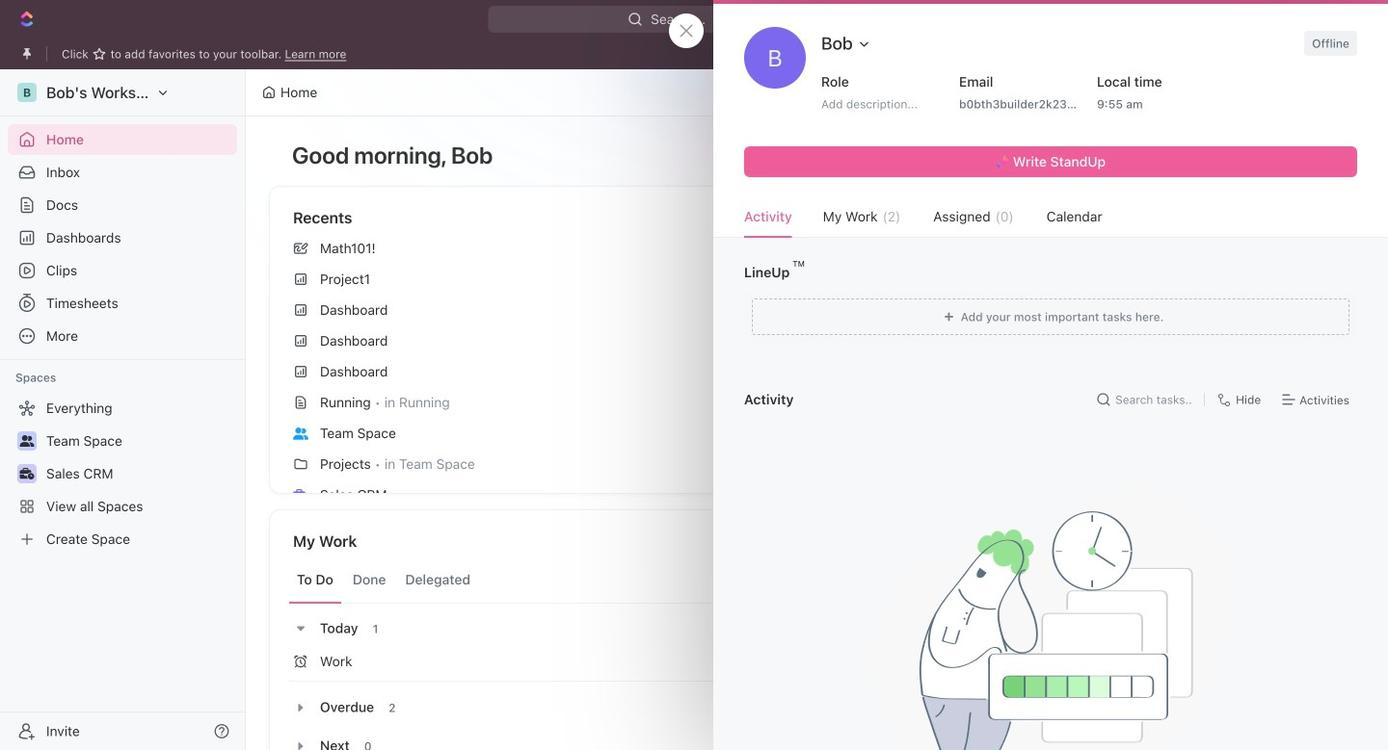 Task type: vqa. For each thing, say whether or not it's contained in the screenshot.
Unscheduled
no



Task type: locate. For each thing, give the bounding box(es) containing it.
0 horizontal spatial business time image
[[20, 468, 34, 480]]

user group image
[[20, 436, 34, 447]]

business time image
[[20, 468, 34, 480], [293, 489, 308, 502]]

1 horizontal spatial business time image
[[293, 489, 308, 502]]

Search tasks.. text field
[[1115, 386, 1196, 414]]

tab list
[[289, 557, 789, 604]]

0 vertical spatial business time image
[[20, 468, 34, 480]]

business time image down user group icon
[[293, 489, 308, 502]]

tree
[[8, 393, 237, 555]]

business time image down user group image
[[20, 468, 34, 480]]



Task type: describe. For each thing, give the bounding box(es) containing it.
tree inside sidebar navigation
[[8, 393, 237, 555]]

business time image inside sidebar navigation
[[20, 468, 34, 480]]

sidebar navigation
[[0, 69, 250, 751]]

user group image
[[293, 428, 308, 440]]

bob's workspace, , element
[[17, 83, 37, 102]]

1 vertical spatial business time image
[[293, 489, 308, 502]]



